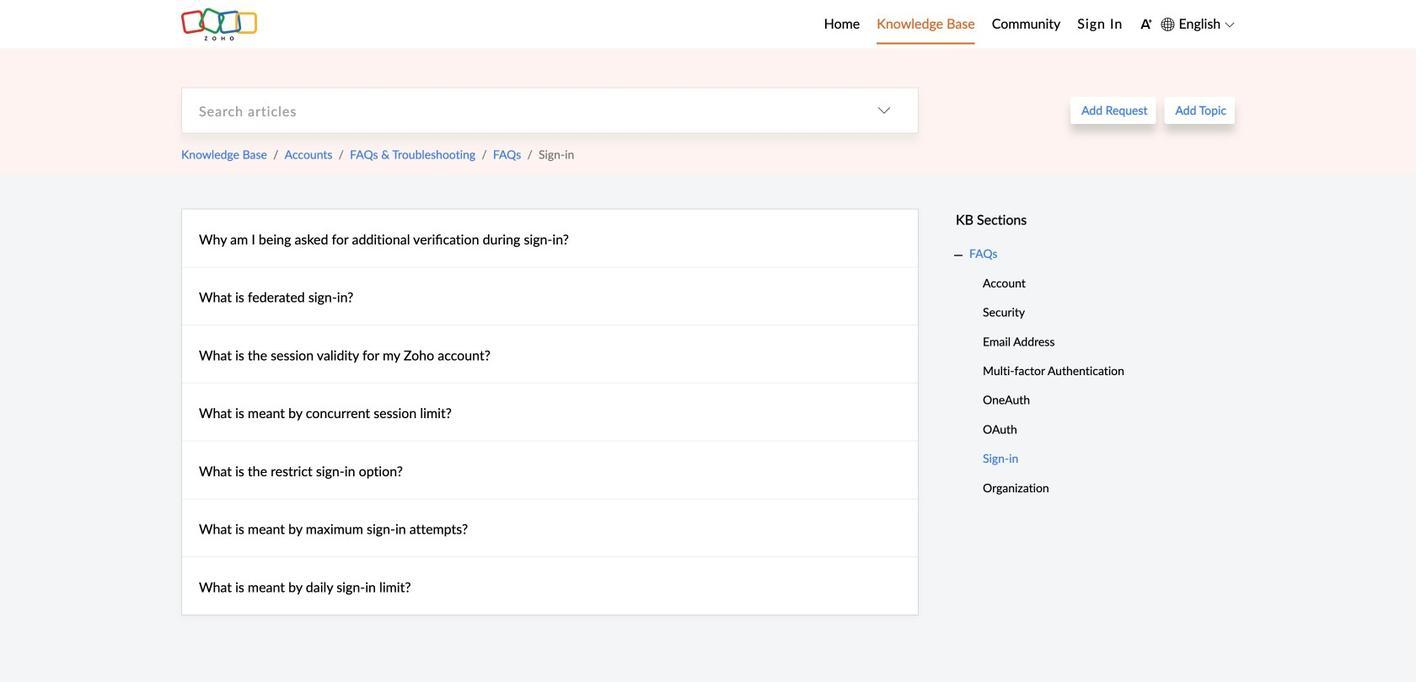 Task type: vqa. For each thing, say whether or not it's contained in the screenshot.
choose category element
yes



Task type: locate. For each thing, give the bounding box(es) containing it.
user preference element
[[1140, 11, 1153, 37]]

choose languages element
[[1161, 13, 1235, 34]]

choose category image
[[878, 104, 891, 117]]



Task type: describe. For each thing, give the bounding box(es) containing it.
user preference image
[[1140, 18, 1153, 30]]

choose category element
[[851, 88, 918, 133]]

Search articles field
[[182, 88, 851, 133]]



